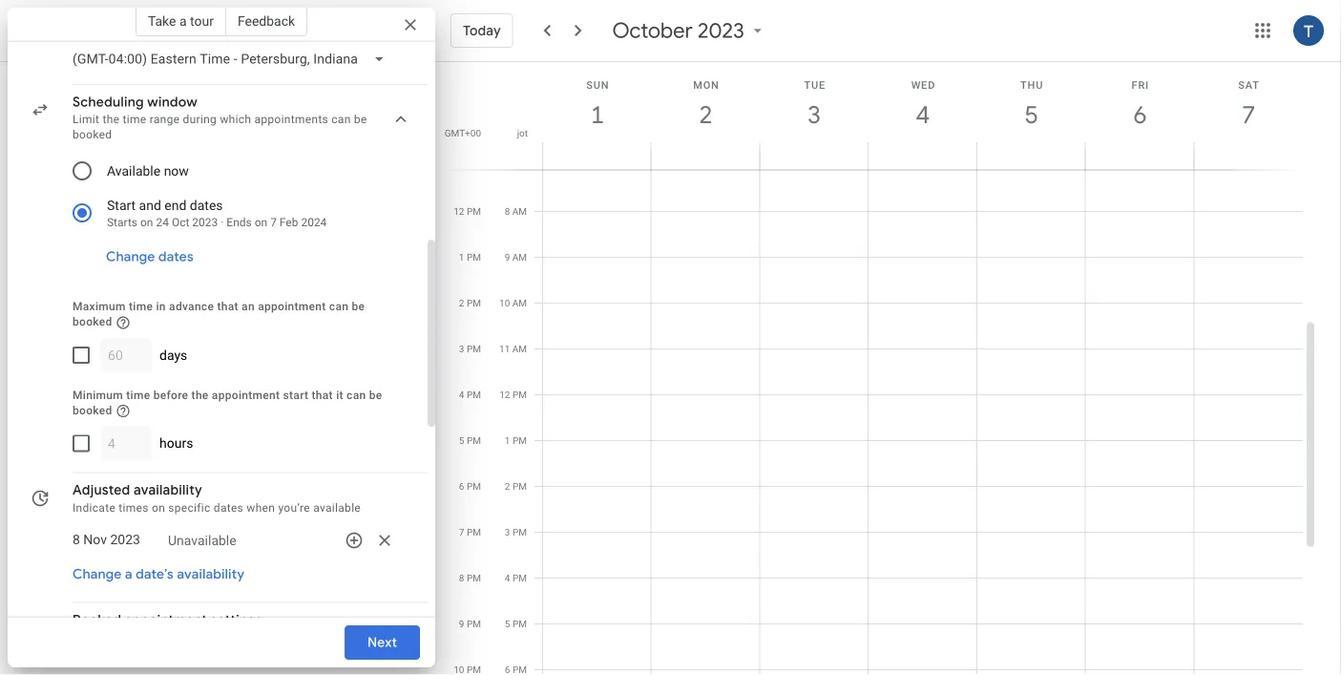 Task type: describe. For each thing, give the bounding box(es) containing it.
1 horizontal spatial 2
[[505, 481, 510, 492]]

2024
[[301, 216, 327, 230]]

settings
[[211, 612, 263, 629]]

sat 7
[[1239, 79, 1260, 130]]

limit
[[73, 113, 100, 127]]

appointments
[[254, 113, 328, 127]]

specific
[[168, 501, 211, 515]]

scheduling window limit the time range during which appointments can be booked
[[73, 94, 367, 142]]

that inside minimum time before the appointment start that it can be booked
[[312, 389, 333, 402]]

maximum
[[73, 300, 126, 314]]

9 pm
[[459, 618, 481, 630]]

8 for 8 am
[[505, 206, 510, 217]]

take a tour
[[148, 13, 214, 29]]

sat
[[1239, 79, 1260, 91]]

feedback
[[238, 13, 295, 29]]

7 column header
[[1194, 62, 1303, 169]]

booked appointment settings button
[[65, 607, 424, 665]]

time for maximum
[[129, 300, 153, 314]]

am down jot
[[512, 160, 527, 171]]

10
[[499, 297, 510, 309]]

0 vertical spatial 3 pm
[[459, 343, 481, 355]]

0 horizontal spatial 4
[[459, 389, 464, 401]]

change dates
[[106, 249, 194, 266]]

1 vertical spatial 12
[[500, 389, 510, 401]]

1 horizontal spatial 1 pm
[[505, 435, 527, 446]]

1 vertical spatial 11
[[499, 343, 510, 355]]

dates inside adjusted availability indicate times on specific dates when you're available
[[214, 501, 244, 515]]

0 horizontal spatial 1 pm
[[459, 252, 481, 263]]

it
[[336, 389, 344, 402]]

an
[[242, 300, 255, 314]]

in
[[156, 300, 166, 314]]

tue 3
[[804, 79, 826, 130]]

availability inside change a date's availability button
[[177, 566, 245, 584]]

fri 6
[[1132, 79, 1150, 130]]

mon
[[693, 79, 720, 91]]

0 horizontal spatial 1
[[459, 252, 464, 263]]

a for take
[[179, 13, 187, 29]]

appointment inside maximum time in advance that an appointment can be booked
[[258, 300, 326, 314]]

end
[[165, 198, 187, 213]]

6 column header
[[1085, 62, 1195, 169]]

0 vertical spatial 12
[[454, 206, 464, 217]]

time inside scheduling window limit the time range during which appointments can be booked
[[123, 113, 147, 127]]

am down gmt+00
[[467, 160, 481, 171]]

booked inside maximum time in advance that an appointment can be booked
[[73, 316, 112, 329]]

date's
[[136, 566, 174, 584]]

october 2023 button
[[605, 17, 775, 44]]

today
[[463, 22, 501, 39]]

take
[[148, 13, 176, 29]]

10 am
[[499, 297, 527, 309]]

6 inside fri 6
[[1132, 99, 1146, 130]]

change for change a date's availability
[[73, 566, 122, 584]]

1 column header
[[542, 62, 652, 169]]

0 horizontal spatial 5
[[459, 435, 464, 446]]

1 vertical spatial 2 pm
[[505, 481, 527, 492]]

1 horizontal spatial 2023
[[698, 17, 745, 44]]

can inside scheduling window limit the time range during which appointments can be booked
[[332, 113, 351, 127]]

dates inside button
[[158, 249, 194, 266]]

am down "8 am" on the left top
[[512, 252, 527, 263]]

8 for 8 pm
[[459, 572, 464, 584]]

8 pm
[[459, 572, 481, 584]]

sun 1
[[586, 79, 609, 130]]

1 vertical spatial 6
[[459, 481, 464, 492]]

booked
[[73, 612, 121, 629]]

booked inside scheduling window limit the time range during which appointments can be booked
[[73, 128, 112, 142]]

october 2023
[[613, 17, 745, 44]]

9 for 9 am
[[505, 252, 510, 263]]

1 horizontal spatial 1
[[505, 435, 510, 446]]

days
[[159, 347, 187, 363]]

sun
[[586, 79, 609, 91]]

during
[[183, 113, 217, 127]]

1 inside sun 1
[[589, 99, 603, 130]]

am down 10 am
[[512, 343, 527, 355]]

available
[[107, 163, 161, 179]]

adjusted availability indicate times on specific dates when you're available
[[73, 482, 361, 515]]

when
[[247, 501, 275, 515]]

ends
[[227, 216, 252, 230]]

0 vertical spatial 5 pm
[[459, 435, 481, 446]]

available now
[[107, 163, 189, 179]]

next
[[367, 634, 397, 651]]

range
[[150, 113, 180, 127]]

0 horizontal spatial 12 pm
[[454, 206, 481, 217]]

on inside adjusted availability indicate times on specific dates when you're available
[[152, 501, 165, 515]]

can inside maximum time in advance that an appointment can be booked
[[329, 300, 349, 314]]

take a tour button
[[135, 6, 226, 36]]

4 inside wed 4
[[915, 99, 929, 130]]

2 inside mon 2
[[698, 99, 712, 130]]

can inside minimum time before the appointment start that it can be booked
[[347, 389, 366, 402]]

2023 inside start and end dates starts on 24 oct 2023 · ends on 7 feb 2024
[[192, 216, 218, 230]]

grid containing 1
[[443, 62, 1319, 675]]

7 inside sat 7
[[1241, 99, 1255, 130]]

0 vertical spatial 4 pm
[[459, 389, 481, 401]]

2 column header
[[651, 62, 760, 169]]

jot
[[517, 127, 528, 138]]

thu
[[1021, 79, 1044, 91]]

1 vertical spatial 2
[[459, 297, 464, 309]]

gmt+00
[[445, 127, 481, 138]]

change for change dates
[[106, 249, 155, 266]]

9 am
[[505, 252, 527, 263]]

0 horizontal spatial 2 pm
[[459, 297, 481, 309]]

availability inside adjusted availability indicate times on specific dates when you're available
[[134, 482, 202, 499]]

5 column header
[[977, 62, 1086, 169]]

be inside scheduling window limit the time range during which appointments can be booked
[[354, 113, 367, 127]]

indicate
[[73, 501, 116, 515]]

thursday, 5 october element
[[1010, 93, 1054, 137]]

minimum time before the appointment start that it can be booked
[[73, 389, 382, 418]]

1 vertical spatial 3 pm
[[505, 527, 527, 538]]

the for window
[[103, 113, 120, 127]]

sunday, 1 october element
[[576, 93, 620, 137]]

start and end dates starts on 24 oct 2023 · ends on 7 feb 2024
[[107, 198, 327, 230]]

saturday, 7 october element
[[1227, 93, 1271, 137]]

3 column header
[[759, 62, 869, 169]]

hours
[[159, 436, 193, 452]]

24
[[156, 216, 169, 230]]

booked inside minimum time before the appointment start that it can be booked
[[73, 404, 112, 418]]

scheduling
[[73, 94, 144, 111]]

0 horizontal spatial 3
[[459, 343, 464, 355]]



Task type: locate. For each thing, give the bounding box(es) containing it.
1 horizontal spatial 11 am
[[499, 343, 527, 355]]

0 vertical spatial booked
[[73, 128, 112, 142]]

5 up 6 pm
[[459, 435, 464, 446]]

mon 2
[[693, 79, 720, 130]]

8 up 9 am
[[505, 206, 510, 217]]

2 right 6 pm
[[505, 481, 510, 492]]

11 am
[[454, 160, 481, 171], [499, 343, 527, 355]]

2 horizontal spatial 5
[[1024, 99, 1037, 130]]

change down date text box
[[73, 566, 122, 584]]

the right "before" at the left
[[192, 389, 209, 402]]

booked down minimum
[[73, 404, 112, 418]]

1 horizontal spatial 2 pm
[[505, 481, 527, 492]]

time left range
[[123, 113, 147, 127]]

appointment right an
[[258, 300, 326, 314]]

2 vertical spatial dates
[[214, 501, 244, 515]]

2 vertical spatial 1
[[505, 435, 510, 446]]

booked down limit
[[73, 128, 112, 142]]

a
[[179, 13, 187, 29], [125, 566, 132, 584]]

2023 up mon
[[698, 17, 745, 44]]

oct
[[172, 216, 189, 230]]

start
[[107, 198, 136, 213]]

tour
[[190, 13, 214, 29]]

2 booked from the top
[[73, 316, 112, 329]]

11 am down gmt+00
[[454, 160, 481, 171]]

availability up specific
[[134, 482, 202, 499]]

that left it
[[312, 389, 333, 402]]

now
[[164, 163, 189, 179]]

7
[[1241, 99, 1255, 130], [505, 160, 510, 171], [270, 216, 277, 230], [459, 527, 464, 538]]

0 vertical spatial time
[[123, 113, 147, 127]]

appointment down change a date's availability
[[125, 612, 207, 629]]

4 pm up 6 pm
[[459, 389, 481, 401]]

5 pm up 6 pm
[[459, 435, 481, 446]]

the inside scheduling window limit the time range during which appointments can be booked
[[103, 113, 120, 127]]

that inside maximum time in advance that an appointment can be booked
[[217, 300, 239, 314]]

2023 left ·
[[192, 216, 218, 230]]

0 vertical spatial 3
[[807, 99, 820, 130]]

0 vertical spatial 6
[[1132, 99, 1146, 130]]

that
[[217, 300, 239, 314], [312, 389, 333, 402]]

None field
[[65, 42, 400, 77]]

1 vertical spatial 1 pm
[[505, 435, 527, 446]]

0 vertical spatial 2 pm
[[459, 297, 481, 309]]

friday, 6 october element
[[1118, 93, 1162, 137]]

0 vertical spatial 8
[[505, 206, 510, 217]]

7 up 8 pm at bottom left
[[459, 527, 464, 538]]

0 vertical spatial 1
[[589, 99, 603, 130]]

0 vertical spatial the
[[103, 113, 120, 127]]

7 down sat
[[1241, 99, 1255, 130]]

3 inside tue 3
[[807, 99, 820, 130]]

0 horizontal spatial 11
[[454, 160, 464, 171]]

1 vertical spatial 1
[[459, 252, 464, 263]]

1 vertical spatial 3
[[459, 343, 464, 355]]

7 up "8 am" on the left top
[[505, 160, 510, 171]]

12
[[454, 206, 464, 217], [500, 389, 510, 401]]

2 horizontal spatial 2
[[698, 99, 712, 130]]

0 vertical spatial change
[[106, 249, 155, 266]]

12 pm left "8 am" on the left top
[[454, 206, 481, 217]]

maximum time in advance that an appointment can be booked
[[73, 300, 365, 329]]

0 horizontal spatial 4 pm
[[459, 389, 481, 401]]

4 column header
[[868, 62, 978, 169]]

2 vertical spatial 5
[[505, 618, 510, 630]]

1 horizontal spatial 12
[[500, 389, 510, 401]]

you're
[[278, 501, 310, 515]]

starts
[[107, 216, 138, 230]]

6 up 7 pm
[[459, 481, 464, 492]]

1 vertical spatial dates
[[158, 249, 194, 266]]

be inside minimum time before the appointment start that it can be booked
[[369, 389, 382, 402]]

change a date's availability
[[73, 566, 245, 584]]

fri
[[1132, 79, 1150, 91]]

0 vertical spatial 11
[[454, 160, 464, 171]]

unavailable
[[168, 533, 236, 548]]

7 left feb
[[270, 216, 277, 230]]

availability down the unavailable
[[177, 566, 245, 584]]

2 vertical spatial booked
[[73, 404, 112, 418]]

4 down wed
[[915, 99, 929, 130]]

11 down 10
[[499, 343, 510, 355]]

0 vertical spatial 2
[[698, 99, 712, 130]]

dates
[[190, 198, 223, 213], [158, 249, 194, 266], [214, 501, 244, 515]]

Minimum amount of hours before the start of the appointment that it can be booked number field
[[108, 427, 144, 461]]

time for minimum
[[126, 389, 150, 402]]

window
[[147, 94, 197, 111]]

appointment left the start
[[212, 389, 280, 402]]

october
[[613, 17, 693, 44]]

advance
[[169, 300, 214, 314]]

4 pm right 8 pm at bottom left
[[505, 572, 527, 584]]

1 vertical spatial 5
[[459, 435, 464, 446]]

appointment inside minimum time before the appointment start that it can be booked
[[212, 389, 280, 402]]

12 left "8 am" on the left top
[[454, 206, 464, 217]]

wed 4
[[911, 79, 936, 130]]

7 pm
[[459, 527, 481, 538]]

0 vertical spatial 1 pm
[[459, 252, 481, 263]]

1 vertical spatial 9
[[459, 618, 464, 630]]

0 horizontal spatial 3 pm
[[459, 343, 481, 355]]

0 vertical spatial 4
[[915, 99, 929, 130]]

0 horizontal spatial 11 am
[[454, 160, 481, 171]]

feb
[[280, 216, 298, 230]]

2023
[[698, 17, 745, 44], [192, 216, 218, 230]]

change down starts
[[106, 249, 155, 266]]

1 vertical spatial 5 pm
[[505, 618, 527, 630]]

thu 5
[[1021, 79, 1044, 130]]

wednesday, 4 october element
[[901, 93, 945, 137]]

1 vertical spatial time
[[129, 300, 153, 314]]

today button
[[451, 8, 513, 53]]

1 horizontal spatial 4 pm
[[505, 572, 527, 584]]

option group containing available now
[[65, 150, 393, 234]]

on left 24 at the left of page
[[140, 216, 153, 230]]

start
[[283, 389, 309, 402]]

be inside maximum time in advance that an appointment can be booked
[[352, 300, 365, 314]]

1 vertical spatial appointment
[[212, 389, 280, 402]]

change inside change a date's availability button
[[73, 566, 122, 584]]

9 down 8 pm at bottom left
[[459, 618, 464, 630]]

0 horizontal spatial a
[[125, 566, 132, 584]]

minimum
[[73, 389, 123, 402]]

7 inside start and end dates starts on 24 oct 2023 · ends on 7 feb 2024
[[270, 216, 277, 230]]

0 horizontal spatial 9
[[459, 618, 464, 630]]

6 pm
[[459, 481, 481, 492]]

11 am down 10 am
[[499, 343, 527, 355]]

11 down gmt+00
[[454, 160, 464, 171]]

can right it
[[347, 389, 366, 402]]

dates down oct
[[158, 249, 194, 266]]

4 right 8 pm at bottom left
[[505, 572, 510, 584]]

2 down mon
[[698, 99, 712, 130]]

3
[[807, 99, 820, 130], [459, 343, 464, 355], [505, 527, 510, 538]]

that left an
[[217, 300, 239, 314]]

grid
[[443, 62, 1319, 675]]

0 vertical spatial can
[[332, 113, 351, 127]]

time inside maximum time in advance that an appointment can be booked
[[129, 300, 153, 314]]

12 pm
[[454, 206, 481, 217], [500, 389, 527, 401]]

1 horizontal spatial 6
[[1132, 99, 1146, 130]]

option group
[[65, 150, 393, 234]]

tue
[[804, 79, 826, 91]]

2 pm left 10
[[459, 297, 481, 309]]

2 vertical spatial be
[[369, 389, 382, 402]]

8
[[505, 206, 510, 217], [459, 572, 464, 584]]

a left tour
[[179, 13, 187, 29]]

Date text field
[[73, 529, 140, 552]]

1 horizontal spatial 12 pm
[[500, 389, 527, 401]]

can up it
[[329, 300, 349, 314]]

5 right 9 pm
[[505, 618, 510, 630]]

on
[[140, 216, 153, 230], [255, 216, 267, 230], [152, 501, 165, 515]]

2
[[698, 99, 712, 130], [459, 297, 464, 309], [505, 481, 510, 492]]

3 pm
[[459, 343, 481, 355], [505, 527, 527, 538]]

2 vertical spatial can
[[347, 389, 366, 402]]

pm
[[467, 206, 481, 217], [467, 252, 481, 263], [467, 297, 481, 309], [467, 343, 481, 355], [467, 389, 481, 401], [513, 389, 527, 401], [467, 435, 481, 446], [513, 435, 527, 446], [467, 481, 481, 492], [513, 481, 527, 492], [467, 527, 481, 538], [513, 527, 527, 538], [467, 572, 481, 584], [513, 572, 527, 584], [467, 618, 481, 630], [513, 618, 527, 630]]

8 up 9 pm
[[459, 572, 464, 584]]

1 horizontal spatial 3
[[505, 527, 510, 538]]

3 booked from the top
[[73, 404, 112, 418]]

1 horizontal spatial 11
[[499, 343, 510, 355]]

a left date's
[[125, 566, 132, 584]]

6 down 'fri'
[[1132, 99, 1146, 130]]

9 for 9 pm
[[459, 618, 464, 630]]

11
[[454, 160, 464, 171], [499, 343, 510, 355]]

2 vertical spatial 3
[[505, 527, 510, 538]]

2 left 10
[[459, 297, 464, 309]]

4 up 6 pm
[[459, 389, 464, 401]]

1 horizontal spatial 9
[[505, 252, 510, 263]]

change a date's availability button
[[65, 558, 252, 592]]

1 vertical spatial availability
[[177, 566, 245, 584]]

on right the 'times'
[[152, 501, 165, 515]]

booked appointment settings
[[73, 612, 263, 629]]

0 vertical spatial be
[[354, 113, 367, 127]]

0 horizontal spatial 2
[[459, 297, 464, 309]]

0 horizontal spatial that
[[217, 300, 239, 314]]

0 horizontal spatial 2023
[[192, 216, 218, 230]]

tuesday, 3 october element
[[793, 93, 837, 137]]

·
[[221, 216, 224, 230]]

availability
[[134, 482, 202, 499], [177, 566, 245, 584]]

change inside 'change dates' button
[[106, 249, 155, 266]]

am
[[467, 160, 481, 171], [512, 160, 527, 171], [512, 206, 527, 217], [512, 252, 527, 263], [512, 297, 527, 309], [512, 343, 527, 355]]

5
[[1024, 99, 1037, 130], [459, 435, 464, 446], [505, 618, 510, 630]]

1 vertical spatial 8
[[459, 572, 464, 584]]

1 pm
[[459, 252, 481, 263], [505, 435, 527, 446]]

am right 10
[[512, 297, 527, 309]]

1 horizontal spatial 4
[[505, 572, 510, 584]]

am up 9 am
[[512, 206, 527, 217]]

1 vertical spatial 12 pm
[[500, 389, 527, 401]]

1 horizontal spatial 3 pm
[[505, 527, 527, 538]]

5 pm right 9 pm
[[505, 618, 527, 630]]

1 vertical spatial be
[[352, 300, 365, 314]]

2 vertical spatial 2
[[505, 481, 510, 492]]

0 vertical spatial that
[[217, 300, 239, 314]]

1 horizontal spatial a
[[179, 13, 187, 29]]

1 horizontal spatial 5 pm
[[505, 618, 527, 630]]

0 vertical spatial 12 pm
[[454, 206, 481, 217]]

Maximum days in advance that an appointment can be booked number field
[[108, 338, 144, 373]]

booked down maximum
[[73, 316, 112, 329]]

1 horizontal spatial 5
[[505, 618, 510, 630]]

can right appointments
[[332, 113, 351, 127]]

8 am
[[505, 206, 527, 217]]

dates up ·
[[190, 198, 223, 213]]

can
[[332, 113, 351, 127], [329, 300, 349, 314], [347, 389, 366, 402]]

monday, 2 october element
[[684, 93, 728, 137]]

time left "before" at the left
[[126, 389, 150, 402]]

on right the 'ends'
[[255, 216, 267, 230]]

times
[[119, 501, 149, 515]]

and
[[139, 198, 161, 213]]

which
[[220, 113, 251, 127]]

1 vertical spatial change
[[73, 566, 122, 584]]

0 horizontal spatial the
[[103, 113, 120, 127]]

change dates button
[[98, 234, 201, 280]]

dates left the when
[[214, 501, 244, 515]]

7 am
[[505, 160, 527, 171]]

0 horizontal spatial 12
[[454, 206, 464, 217]]

the down scheduling
[[103, 113, 120, 127]]

0 vertical spatial 5
[[1024, 99, 1037, 130]]

2 vertical spatial time
[[126, 389, 150, 402]]

9 up 10
[[505, 252, 510, 263]]

wed
[[911, 79, 936, 91]]

1
[[589, 99, 603, 130], [459, 252, 464, 263], [505, 435, 510, 446]]

4 pm
[[459, 389, 481, 401], [505, 572, 527, 584]]

appointment inside dropdown button
[[125, 612, 207, 629]]

adjusted
[[73, 482, 130, 499]]

next button
[[345, 620, 420, 665]]

1 vertical spatial the
[[192, 389, 209, 402]]

appointment
[[258, 300, 326, 314], [212, 389, 280, 402], [125, 612, 207, 629]]

feedback button
[[226, 6, 308, 36]]

2 pm right 6 pm
[[505, 481, 527, 492]]

5 inside thu 5
[[1024, 99, 1037, 130]]

1 horizontal spatial that
[[312, 389, 333, 402]]

0 vertical spatial 11 am
[[454, 160, 481, 171]]

1 booked from the top
[[73, 128, 112, 142]]

time inside minimum time before the appointment start that it can be booked
[[126, 389, 150, 402]]

the
[[103, 113, 120, 127], [192, 389, 209, 402]]

1 vertical spatial booked
[[73, 316, 112, 329]]

0 horizontal spatial 5 pm
[[459, 435, 481, 446]]

0 horizontal spatial 6
[[459, 481, 464, 492]]

available
[[313, 501, 361, 515]]

12 pm down 10 am
[[500, 389, 527, 401]]

1 horizontal spatial the
[[192, 389, 209, 402]]

1 vertical spatial 2023
[[192, 216, 218, 230]]

the for time
[[192, 389, 209, 402]]

12 down 10
[[500, 389, 510, 401]]

the inside minimum time before the appointment start that it can be booked
[[192, 389, 209, 402]]

time left in
[[129, 300, 153, 314]]

0 vertical spatial appointment
[[258, 300, 326, 314]]

1 vertical spatial a
[[125, 566, 132, 584]]

a for change
[[125, 566, 132, 584]]

1 vertical spatial 4 pm
[[505, 572, 527, 584]]

0 vertical spatial dates
[[190, 198, 223, 213]]

2 horizontal spatial 3
[[807, 99, 820, 130]]

2 vertical spatial 4
[[505, 572, 510, 584]]

booked
[[73, 128, 112, 142], [73, 316, 112, 329], [73, 404, 112, 418]]

dates inside start and end dates starts on 24 oct 2023 · ends on 7 feb 2024
[[190, 198, 223, 213]]

5 pm
[[459, 435, 481, 446], [505, 618, 527, 630]]

change
[[106, 249, 155, 266], [73, 566, 122, 584]]

5 down thu on the top
[[1024, 99, 1037, 130]]

2 vertical spatial appointment
[[125, 612, 207, 629]]

1 horizontal spatial 8
[[505, 206, 510, 217]]

before
[[153, 389, 188, 402]]



Task type: vqa. For each thing, say whether or not it's contained in the screenshot.
9 for 9 PM
yes



